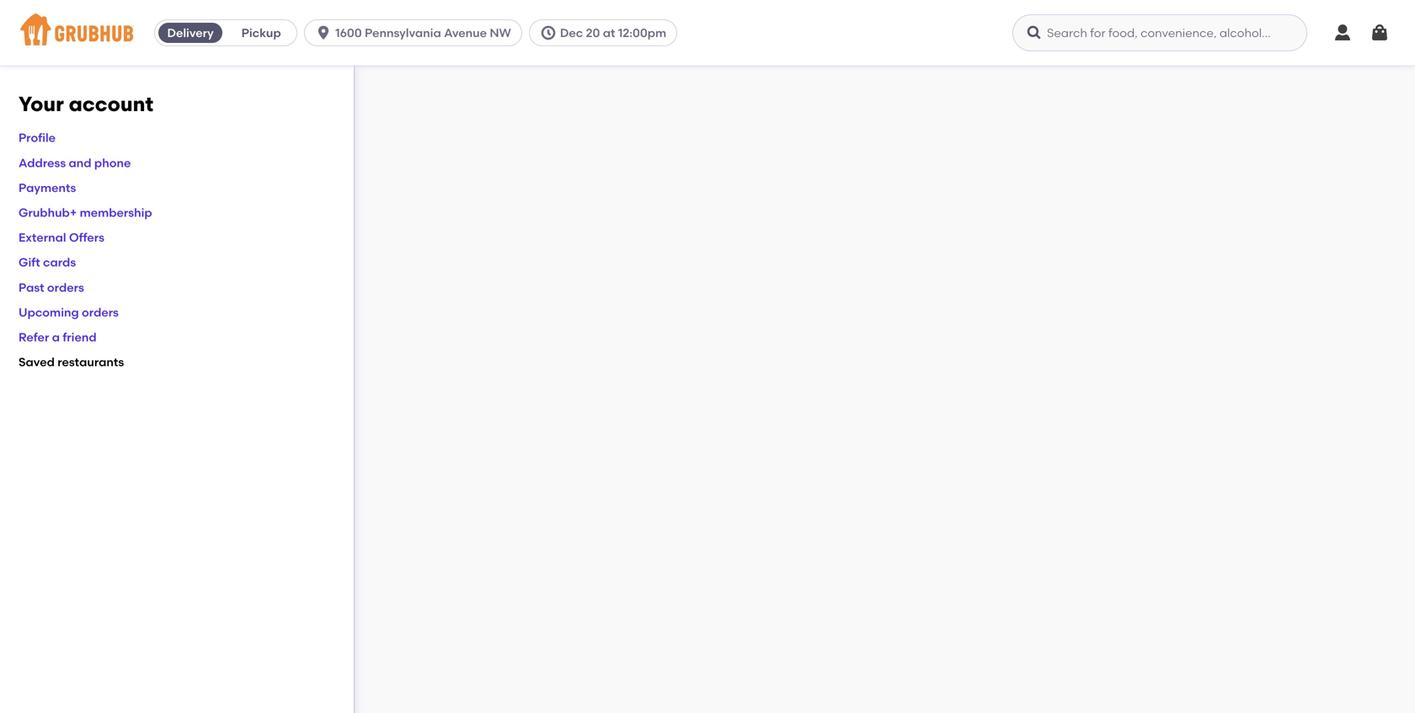 Task type: vqa. For each thing, say whether or not it's contained in the screenshot.
$13.00
no



Task type: describe. For each thing, give the bounding box(es) containing it.
refer
[[19, 330, 49, 345]]

profile
[[19, 131, 56, 145]]

avenue
[[444, 26, 487, 40]]

saved restaurants link
[[19, 355, 124, 370]]

delivery button
[[155, 19, 226, 46]]

pennsylvania
[[365, 26, 441, 40]]

address and phone
[[19, 156, 131, 170]]

20
[[586, 26, 600, 40]]

1600 pennsylvania avenue nw button
[[304, 19, 529, 46]]

dec 20 at 12:00pm button
[[529, 19, 684, 46]]

upcoming orders
[[19, 305, 119, 320]]

profile link
[[19, 131, 56, 145]]

grubhub+
[[19, 206, 77, 220]]

phone
[[94, 156, 131, 170]]

1600 pennsylvania avenue nw
[[335, 26, 511, 40]]

nw
[[490, 26, 511, 40]]

restaurants
[[57, 355, 124, 370]]

2 horizontal spatial svg image
[[1370, 23, 1390, 43]]

12:00pm
[[618, 26, 667, 40]]

1600
[[335, 26, 362, 40]]

membership
[[80, 206, 152, 220]]

pickup button
[[226, 19, 297, 46]]

payments link
[[19, 181, 76, 195]]

payments
[[19, 181, 76, 195]]

external
[[19, 231, 66, 245]]

refer a friend
[[19, 330, 97, 345]]

past orders
[[19, 280, 84, 295]]

saved restaurants
[[19, 355, 124, 370]]

external offers link
[[19, 231, 104, 245]]

external offers
[[19, 231, 104, 245]]

and
[[69, 156, 91, 170]]

grubhub+ membership
[[19, 206, 152, 220]]

grubhub+ membership link
[[19, 206, 152, 220]]

delivery
[[167, 26, 214, 40]]

address
[[19, 156, 66, 170]]

svg image inside "dec 20 at 12:00pm" button
[[540, 24, 557, 41]]

offers
[[69, 231, 104, 245]]

1 horizontal spatial svg image
[[1026, 24, 1043, 41]]

orders for upcoming orders
[[82, 305, 119, 320]]



Task type: locate. For each thing, give the bounding box(es) containing it.
address and phone link
[[19, 156, 131, 170]]

1 vertical spatial orders
[[82, 305, 119, 320]]

a
[[52, 330, 60, 345]]

past orders link
[[19, 280, 84, 295]]

svg image
[[1333, 23, 1353, 43], [540, 24, 557, 41]]

friend
[[63, 330, 97, 345]]

dec 20 at 12:00pm
[[560, 26, 667, 40]]

0 horizontal spatial svg image
[[540, 24, 557, 41]]

0 horizontal spatial svg image
[[315, 24, 332, 41]]

refer a friend link
[[19, 330, 97, 345]]

upcoming
[[19, 305, 79, 320]]

svg image
[[1370, 23, 1390, 43], [315, 24, 332, 41], [1026, 24, 1043, 41]]

your
[[19, 92, 64, 116]]

dec
[[560, 26, 583, 40]]

orders for past orders
[[47, 280, 84, 295]]

orders up upcoming orders
[[47, 280, 84, 295]]

saved
[[19, 355, 55, 370]]

orders up friend on the left
[[82, 305, 119, 320]]

gift
[[19, 255, 40, 270]]

gift cards link
[[19, 255, 76, 270]]

gift cards
[[19, 255, 76, 270]]

past
[[19, 280, 44, 295]]

account
[[69, 92, 153, 116]]

your account
[[19, 92, 153, 116]]

at
[[603, 26, 616, 40]]

orders
[[47, 280, 84, 295], [82, 305, 119, 320]]

upcoming orders link
[[19, 305, 119, 320]]

pickup
[[242, 26, 281, 40]]

Search for food, convenience, alcohol... search field
[[1013, 14, 1308, 51]]

main navigation navigation
[[0, 0, 1416, 66]]

1 horizontal spatial svg image
[[1333, 23, 1353, 43]]

0 vertical spatial orders
[[47, 280, 84, 295]]

cards
[[43, 255, 76, 270]]

svg image inside "1600 pennsylvania avenue nw" button
[[315, 24, 332, 41]]



